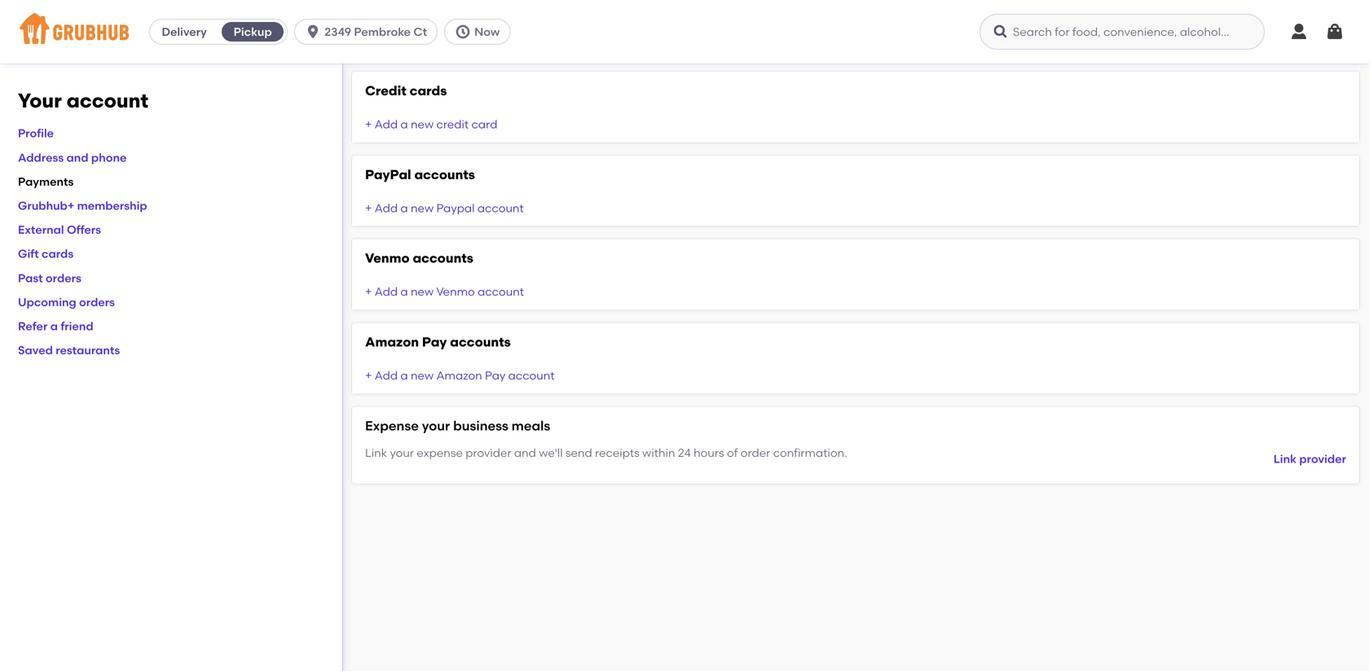 Task type: locate. For each thing, give the bounding box(es) containing it.
upcoming
[[18, 295, 76, 309]]

1 vertical spatial amazon
[[436, 369, 482, 383]]

pay up business
[[485, 369, 506, 383]]

refer
[[18, 319, 48, 333]]

1 add from the top
[[375, 117, 398, 131]]

0 vertical spatial orders
[[46, 271, 81, 285]]

cards
[[410, 83, 447, 99], [42, 247, 73, 261]]

1 + from the top
[[365, 117, 372, 131]]

2349 pembroke ct button
[[294, 19, 444, 45]]

accounts for paypal accounts
[[414, 167, 475, 182]]

0 vertical spatial venmo
[[365, 250, 410, 266]]

account
[[67, 89, 148, 112], [477, 201, 524, 215], [478, 285, 524, 299], [508, 369, 555, 383]]

amazon down + add a new venmo account link
[[365, 334, 419, 350]]

confirmation.
[[773, 446, 847, 460]]

card
[[471, 117, 497, 131]]

3 new from the top
[[411, 285, 434, 299]]

address and phone
[[18, 151, 127, 164]]

4 add from the top
[[375, 369, 398, 383]]

2 + from the top
[[365, 201, 372, 215]]

delivery button
[[150, 19, 218, 45]]

+
[[365, 117, 372, 131], [365, 201, 372, 215], [365, 285, 372, 299], [365, 369, 372, 383]]

svg image inside 'now' 'button'
[[455, 24, 471, 40]]

accounts up + add a new amazon pay account link on the bottom left of the page
[[450, 334, 511, 350]]

add down venmo accounts at top left
[[375, 285, 398, 299]]

1 vertical spatial and
[[514, 446, 536, 460]]

1 vertical spatial pay
[[485, 369, 506, 383]]

new down venmo accounts at top left
[[411, 285, 434, 299]]

+ down venmo accounts at top left
[[365, 285, 372, 299]]

1 horizontal spatial your
[[422, 418, 450, 434]]

0 horizontal spatial and
[[66, 151, 88, 164]]

account up meals
[[508, 369, 555, 383]]

your down expense
[[390, 446, 414, 460]]

new down amazon pay accounts
[[411, 369, 434, 383]]

0 vertical spatial amazon
[[365, 334, 419, 350]]

pickup
[[234, 25, 272, 39]]

accounts
[[414, 167, 475, 182], [413, 250, 473, 266], [450, 334, 511, 350]]

accounts up + add a new paypal account
[[414, 167, 475, 182]]

svg image
[[1289, 22, 1309, 42], [305, 24, 321, 40]]

1 horizontal spatial and
[[514, 446, 536, 460]]

1 new from the top
[[411, 117, 434, 131]]

friend
[[61, 319, 93, 333]]

new
[[411, 117, 434, 131], [411, 201, 434, 215], [411, 285, 434, 299], [411, 369, 434, 383]]

a for paypal
[[400, 201, 408, 215]]

3 add from the top
[[375, 285, 398, 299]]

new left paypal
[[411, 201, 434, 215]]

and left we'll
[[514, 446, 536, 460]]

add down paypal
[[375, 201, 398, 215]]

hours
[[694, 446, 724, 460]]

1 vertical spatial orders
[[79, 295, 115, 309]]

add for paypal
[[375, 201, 398, 215]]

1 horizontal spatial cards
[[410, 83, 447, 99]]

now
[[474, 25, 500, 39]]

orders up upcoming orders link
[[46, 271, 81, 285]]

orders up friend
[[79, 295, 115, 309]]

venmo up + add a new venmo account link
[[365, 250, 410, 266]]

a down the paypal accounts
[[400, 201, 408, 215]]

4 new from the top
[[411, 369, 434, 383]]

+ down credit
[[365, 117, 372, 131]]

expense your business meals
[[365, 418, 550, 434]]

your for expense
[[422, 418, 450, 434]]

0 vertical spatial accounts
[[414, 167, 475, 182]]

amazon down amazon pay accounts
[[436, 369, 482, 383]]

link
[[365, 446, 387, 460], [1274, 452, 1297, 466]]

profile link
[[18, 126, 54, 140]]

and
[[66, 151, 88, 164], [514, 446, 536, 460]]

grubhub+
[[18, 199, 74, 213]]

a down credit cards
[[400, 117, 408, 131]]

new left credit
[[411, 117, 434, 131]]

grubhub+ membership link
[[18, 199, 147, 213]]

account up phone
[[67, 89, 148, 112]]

venmo down venmo accounts at top left
[[436, 285, 475, 299]]

amazon
[[365, 334, 419, 350], [436, 369, 482, 383]]

0 horizontal spatial svg image
[[305, 24, 321, 40]]

orders for upcoming orders
[[79, 295, 115, 309]]

account right paypal
[[477, 201, 524, 215]]

cards down external offers link
[[42, 247, 73, 261]]

delivery
[[162, 25, 207, 39]]

0 horizontal spatial your
[[390, 446, 414, 460]]

1 vertical spatial venmo
[[436, 285, 475, 299]]

credit
[[436, 117, 469, 131]]

add for venmo
[[375, 285, 398, 299]]

a for credit
[[400, 117, 408, 131]]

0 horizontal spatial amazon
[[365, 334, 419, 350]]

2 vertical spatial accounts
[[450, 334, 511, 350]]

past orders
[[18, 271, 81, 285]]

your
[[422, 418, 450, 434], [390, 446, 414, 460]]

+ add a new credit card
[[365, 117, 497, 131]]

4 + from the top
[[365, 369, 372, 383]]

0 horizontal spatial cards
[[42, 247, 73, 261]]

orders
[[46, 271, 81, 285], [79, 295, 115, 309]]

saved
[[18, 344, 53, 357]]

+ down paypal
[[365, 201, 372, 215]]

pay
[[422, 334, 447, 350], [485, 369, 506, 383]]

profile
[[18, 126, 54, 140]]

a down venmo accounts at top left
[[400, 285, 408, 299]]

0 vertical spatial cards
[[410, 83, 447, 99]]

1 vertical spatial cards
[[42, 247, 73, 261]]

cards up + add a new credit card 'link'
[[410, 83, 447, 99]]

2 new from the top
[[411, 201, 434, 215]]

3 + from the top
[[365, 285, 372, 299]]

add up expense
[[375, 369, 398, 383]]

0 vertical spatial pay
[[422, 334, 447, 350]]

+ add a new venmo account link
[[365, 285, 524, 299]]

gift cards
[[18, 247, 73, 261]]

0 horizontal spatial venmo
[[365, 250, 410, 266]]

new for paypal
[[411, 201, 434, 215]]

venmo
[[365, 250, 410, 266], [436, 285, 475, 299]]

+ up expense
[[365, 369, 372, 383]]

svg image
[[1325, 22, 1345, 42], [455, 24, 471, 40], [993, 24, 1009, 40]]

paypal accounts
[[365, 167, 475, 182]]

0 horizontal spatial link
[[365, 446, 387, 460]]

pay up + add a new amazon pay account
[[422, 334, 447, 350]]

and left phone
[[66, 151, 88, 164]]

external offers
[[18, 223, 101, 237]]

add
[[375, 117, 398, 131], [375, 201, 398, 215], [375, 285, 398, 299], [375, 369, 398, 383]]

1 horizontal spatial amazon
[[436, 369, 482, 383]]

your up expense
[[422, 418, 450, 434]]

2 add from the top
[[375, 201, 398, 215]]

0 horizontal spatial svg image
[[455, 24, 471, 40]]

0 vertical spatial your
[[422, 418, 450, 434]]

amazon pay accounts
[[365, 334, 511, 350]]

provider
[[465, 446, 511, 460], [1299, 452, 1346, 466]]

0 vertical spatial and
[[66, 151, 88, 164]]

send
[[566, 446, 592, 460]]

pembroke
[[354, 25, 411, 39]]

a down amazon pay accounts
[[400, 369, 408, 383]]

+ add a new paypal account
[[365, 201, 524, 215]]

1 horizontal spatial svg image
[[1289, 22, 1309, 42]]

1 vertical spatial your
[[390, 446, 414, 460]]

a
[[400, 117, 408, 131], [400, 201, 408, 215], [400, 285, 408, 299], [50, 319, 58, 333], [400, 369, 408, 383]]

your inside link your expense provider and we'll send receipts within 24 hours of order confirmation. link provider
[[390, 446, 414, 460]]

cards for gift cards
[[42, 247, 73, 261]]

add down credit
[[375, 117, 398, 131]]

1 vertical spatial accounts
[[413, 250, 473, 266]]

24
[[678, 446, 691, 460]]

upcoming orders
[[18, 295, 115, 309]]

credit cards
[[365, 83, 447, 99]]

accounts up + add a new venmo account link
[[413, 250, 473, 266]]



Task type: describe. For each thing, give the bounding box(es) containing it.
saved restaurants link
[[18, 344, 120, 357]]

main navigation navigation
[[0, 0, 1369, 64]]

orders for past orders
[[46, 271, 81, 285]]

grubhub+ membership
[[18, 199, 147, 213]]

1 horizontal spatial pay
[[485, 369, 506, 383]]

a right refer
[[50, 319, 58, 333]]

refer a friend
[[18, 319, 93, 333]]

now button
[[444, 19, 517, 45]]

add for credit
[[375, 117, 398, 131]]

cards for credit cards
[[410, 83, 447, 99]]

your
[[18, 89, 62, 112]]

phone
[[91, 151, 127, 164]]

your account
[[18, 89, 148, 112]]

gift
[[18, 247, 39, 261]]

saved restaurants
[[18, 344, 120, 357]]

+ add a new amazon pay account
[[365, 369, 555, 383]]

new for amazon
[[411, 369, 434, 383]]

+ for amazon pay accounts
[[365, 369, 372, 383]]

svg image inside 2349 pembroke ct "button"
[[305, 24, 321, 40]]

your for link
[[390, 446, 414, 460]]

0 horizontal spatial provider
[[465, 446, 511, 460]]

refer a friend link
[[18, 319, 93, 333]]

1 horizontal spatial link
[[1274, 452, 1297, 466]]

external offers link
[[18, 223, 101, 237]]

+ add a new venmo account
[[365, 285, 524, 299]]

credit
[[365, 83, 406, 99]]

past
[[18, 271, 43, 285]]

a for venmo
[[400, 285, 408, 299]]

Search for food, convenience, alcohol... search field
[[980, 14, 1265, 50]]

account up amazon pay accounts
[[478, 285, 524, 299]]

within
[[642, 446, 675, 460]]

+ for venmo accounts
[[365, 285, 372, 299]]

+ add a new paypal account link
[[365, 201, 524, 215]]

we'll
[[539, 446, 563, 460]]

and inside link your expense provider and we'll send receipts within 24 hours of order confirmation. link provider
[[514, 446, 536, 460]]

+ add a new amazon pay account link
[[365, 369, 555, 383]]

ct
[[414, 25, 427, 39]]

expense
[[365, 418, 419, 434]]

of
[[727, 446, 738, 460]]

pickup button
[[218, 19, 287, 45]]

new for venmo
[[411, 285, 434, 299]]

expense
[[417, 446, 463, 460]]

paypal
[[365, 167, 411, 182]]

address
[[18, 151, 64, 164]]

2349
[[324, 25, 351, 39]]

past orders link
[[18, 271, 81, 285]]

payments
[[18, 175, 74, 189]]

1 horizontal spatial svg image
[[993, 24, 1009, 40]]

upcoming orders link
[[18, 295, 115, 309]]

2 horizontal spatial svg image
[[1325, 22, 1345, 42]]

gift cards link
[[18, 247, 73, 261]]

a for amazon
[[400, 369, 408, 383]]

+ for credit cards
[[365, 117, 372, 131]]

order
[[741, 446, 770, 460]]

1 horizontal spatial provider
[[1299, 452, 1346, 466]]

+ for paypal accounts
[[365, 201, 372, 215]]

payments link
[[18, 175, 74, 189]]

business
[[453, 418, 508, 434]]

1 horizontal spatial venmo
[[436, 285, 475, 299]]

paypal
[[436, 201, 475, 215]]

membership
[[77, 199, 147, 213]]

accounts for venmo accounts
[[413, 250, 473, 266]]

external
[[18, 223, 64, 237]]

meals
[[512, 418, 550, 434]]

2349 pembroke ct
[[324, 25, 427, 39]]

address and phone link
[[18, 151, 127, 164]]

0 horizontal spatial pay
[[422, 334, 447, 350]]

venmo accounts
[[365, 250, 473, 266]]

+ add a new credit card link
[[365, 117, 497, 131]]

link provider button
[[1274, 445, 1346, 474]]

offers
[[67, 223, 101, 237]]

new for credit
[[411, 117, 434, 131]]

receipts
[[595, 446, 640, 460]]

add for amazon
[[375, 369, 398, 383]]

restaurants
[[56, 344, 120, 357]]

link your expense provider and we'll send receipts within 24 hours of order confirmation. link provider
[[365, 446, 1346, 466]]



Task type: vqa. For each thing, say whether or not it's contained in the screenshot.
gift cards link on the top left of the page
yes



